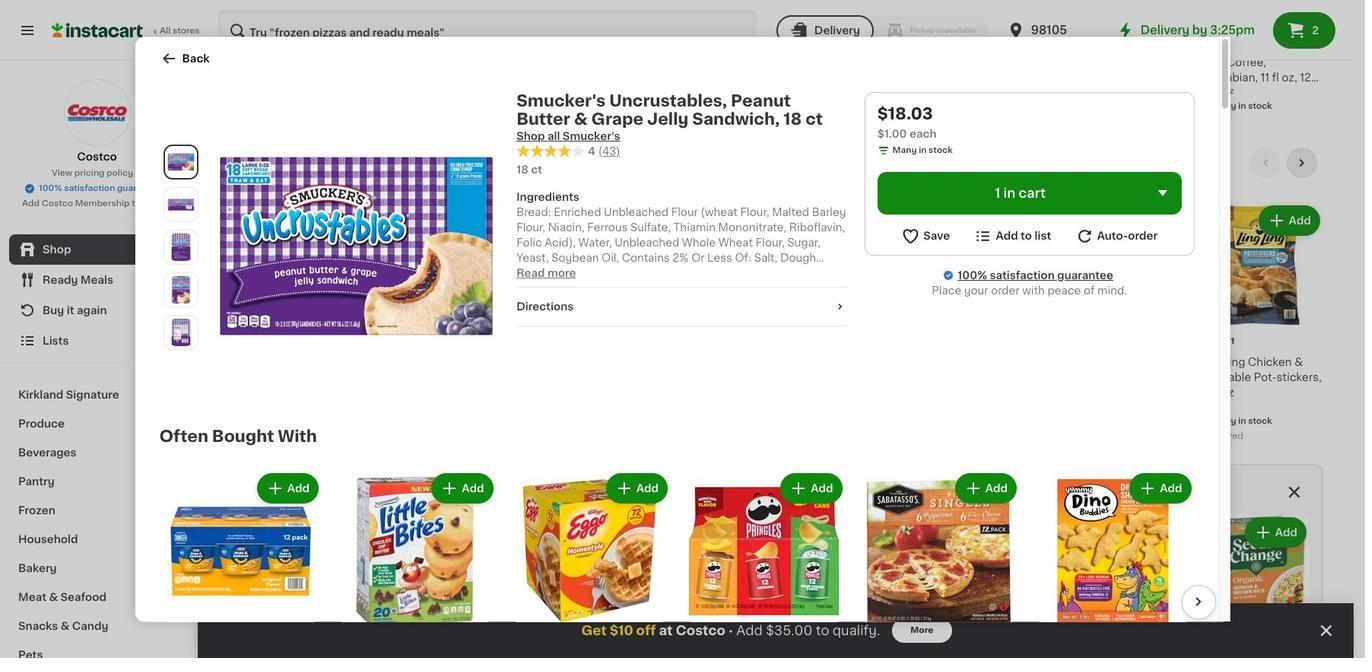 Task type: vqa. For each thing, say whether or not it's contained in the screenshot.
8 oz
no



Task type: locate. For each thing, give the bounding box(es) containing it.
signature left hard
[[966, 42, 1018, 53]]

ct up ingredients
[[531, 164, 542, 175]]

ct down create-
[[309, 88, 320, 98]]

lb
[[1066, 88, 1076, 98]]

0 vertical spatial 1
[[1059, 88, 1063, 98]]

$35.00
[[766, 625, 813, 637]]

all left (10+)
[[1180, 158, 1192, 168]]

guarantee up of
[[1058, 269, 1114, 280]]

product group
[[644, 0, 770, 129], [782, 0, 908, 114], [228, 203, 355, 446], [367, 203, 493, 431], [505, 203, 631, 431], [644, 203, 770, 444], [782, 203, 908, 431], [921, 203, 1047, 431], [1059, 203, 1185, 431], [1197, 203, 1324, 444], [159, 469, 322, 658], [334, 469, 496, 658], [509, 469, 671, 658], [683, 469, 846, 658], [858, 469, 1020, 658], [1032, 469, 1195, 658], [242, 514, 365, 658], [377, 514, 500, 658], [512, 514, 635, 658], [647, 514, 770, 658], [782, 514, 905, 658], [917, 514, 1040, 658], [1052, 514, 1175, 658], [1187, 514, 1310, 658]]

many in stock down "30 ct"
[[520, 102, 580, 110]]

1 horizontal spatial gluten-free
[[919, 628, 971, 637]]

0 vertical spatial enlarge frozen meals smucker's uncrustables peanut butter & grape jelly sandwich, 18 x 2.8 oz unknown (opens in a new tab) image
[[167, 191, 194, 218]]

buy it again
[[43, 305, 107, 316]]

16 oz
[[1059, 87, 1080, 95]]

in inside ling ling chicken & vegetable pot-stickers, 67.2 oz 67.2 oz many in stock
[[1239, 417, 1247, 425]]

None search field
[[218, 9, 757, 52]]

0 horizontal spatial satisfaction
[[64, 184, 115, 192]]

30
[[505, 87, 517, 95]]

100% up your
[[958, 269, 988, 280]]

0 horizontal spatial shop
[[43, 244, 71, 255]]

1 vertical spatial x
[[1208, 87, 1213, 95]]

all down butter on the left of page
[[548, 130, 560, 141]]

snacks down the meat at the bottom of page
[[18, 621, 58, 631]]

ct down beef at the right of the page
[[806, 110, 823, 126]]

kirkland inside kirkland signature cold brew coffee, colombian, 11 fl oz, 12 ct
[[1197, 42, 1241, 53]]

0 vertical spatial 11
[[1261, 72, 1270, 83]]

1 vertical spatial sponsored badge image
[[644, 117, 690, 126]]

each
[[910, 128, 937, 138]]

gluten-free
[[649, 628, 701, 637], [919, 628, 971, 637], [1189, 628, 1241, 637]]

often
[[159, 428, 208, 444]]

1 ling from the left
[[1197, 357, 1220, 368]]

1 horizontal spatial $ 24 25
[[508, 21, 548, 37]]

12 right seltzer,
[[987, 57, 998, 68]]

delivery left the by
[[1141, 24, 1190, 36]]

kirkland up ply
[[228, 42, 271, 53]]

1 inside 'item carousel' region
[[284, 215, 288, 226]]

order inside button
[[1128, 230, 1158, 241]]

2 horizontal spatial sponsored badge image
[[1197, 432, 1243, 441]]

40 inside $ 17 40
[[1086, 22, 1098, 31]]

2 horizontal spatial to
[[1021, 230, 1032, 241]]

signature up coffee,
[[1243, 42, 1294, 53]]

$ inside $ 21 14
[[785, 22, 791, 31]]

view left (10+)
[[1151, 158, 1177, 168]]

1 horizontal spatial delivery
[[1141, 24, 1190, 36]]

2 $ 24 25 from the left
[[508, 21, 548, 37]]

with
[[1023, 285, 1045, 295]]

x down colombian,
[[1208, 87, 1213, 95]]

2 vertical spatial sponsored badge image
[[1197, 432, 1243, 441]]

off
[[636, 625, 656, 637]]

0 vertical spatial sponsored badge image
[[782, 102, 828, 110]]

costco left •
[[676, 625, 726, 637]]

list
[[1035, 230, 1052, 241]]

get $10 off at costco • add $35.00 to qualify.
[[582, 624, 880, 637]]

1 horizontal spatial 40
[[1086, 22, 1098, 31]]

ling down 15
[[1197, 357, 1220, 368]]

1 in cart field
[[878, 171, 1182, 214]]

increment quantity of smucker's uncrustables, peanut butter & grape jelly sandwich, 18 ct image
[[327, 212, 345, 230]]

hickory
[[1059, 72, 1100, 83]]

signature inside kirkland signature cold brew coffee, colombian, 11 fl oz, 12 ct
[[1243, 42, 1294, 53]]

stock inside ling ling chicken & vegetable pot-stickers, 67.2 oz 67.2 oz many in stock
[[1249, 417, 1273, 425]]

meat & seafood link
[[9, 583, 185, 612]]

1 vertical spatial 67.2
[[1197, 402, 1215, 410]]

24 inside kirkland signature hard seltzer, 24 x 12 fl oz
[[963, 57, 976, 68]]

enlarge frozen meals smucker's uncrustables peanut butter & grape jelly sandwich, 18 x 2.8 oz hero (opens in a new tab) image
[[167, 148, 194, 175]]

ct down grass
[[885, 57, 896, 68]]

0 horizontal spatial 100% satisfaction guarantee
[[39, 184, 161, 192]]

kirkland signature purified drinking water, 16.9 fl oz, 40-count
[[367, 42, 492, 83]]

chicken
[[1249, 357, 1292, 368]]

kirkland inside kirkland signature purified drinking water, 16.9 fl oz, 40-count
[[367, 42, 410, 53]]

sponsored badge image down the vegetable
[[1197, 432, 1243, 441]]

1 inside kirkland signature fully-cooked bacon, hickory wood smoked, 1 lb
[[1059, 88, 1063, 98]]

&
[[574, 110, 588, 126], [1295, 357, 1304, 368], [49, 592, 58, 603], [61, 621, 70, 631]]

$ 4 96
[[370, 21, 400, 37]]

0 horizontal spatial snacks
[[18, 621, 58, 631]]

frozen down pantry
[[18, 505, 55, 516]]

kirkland signature fully-cooked bacon, hickory wood smoked, 1 lb
[[1059, 42, 1184, 98]]

ct down colombian,
[[1197, 88, 1208, 98]]

0 horizontal spatial sponsored badge image
[[644, 117, 690, 126]]

0 horizontal spatial 4
[[375, 21, 387, 37]]

x right seltzer,
[[979, 57, 985, 68]]

kirkland inside kirkland signature hard seltzer, 24 x 12 fl oz
[[921, 42, 964, 53]]

enlarge frozen meals smucker's uncrustables peanut butter & grape jelly sandwich, 18 x 2.8 oz unknown (opens in a new tab) image
[[167, 318, 194, 346]]

view all (10+) button
[[1145, 148, 1239, 178]]

guarantee inside 100% satisfaction guarantee link
[[1058, 269, 1114, 280]]

89
[[1226, 22, 1237, 31]]

stock down pot- at the bottom right of page
[[1249, 417, 1273, 425]]

40 inside $ 18 40
[[395, 337, 407, 346]]

ling up the vegetable
[[1223, 357, 1246, 368]]

item carousel region
[[228, 148, 1324, 452], [138, 463, 1216, 658], [242, 508, 1331, 658]]

satisfaction inside button
[[64, 184, 115, 192]]

0 horizontal spatial 25
[[260, 22, 271, 31]]

white,
[[228, 72, 262, 83]]

fl inside kirkland signature cold brew coffee, colombian, 11 fl oz, 12 ct
[[1273, 72, 1280, 83]]

1 horizontal spatial 11
[[1261, 72, 1270, 83]]

ct inside 'kirkland signature 2- ply paper towels, white, 160 create-a- size sheets, 12 ct'
[[309, 88, 320, 98]]

snacks & candy
[[18, 621, 108, 631]]

2 vertical spatial costco
[[676, 625, 726, 637]]

costco inside the get $10 off at costco • add $35.00 to qualify.
[[676, 625, 726, 637]]

1 vertical spatial 11
[[1215, 87, 1223, 95]]

signature for 17
[[1105, 42, 1156, 53]]

ct left 'increment quantity of smucker's uncrustables, peanut butter & grape jelly sandwich, 18 ct' image
[[291, 215, 302, 226]]

0 vertical spatial guarantee
[[117, 184, 161, 192]]

snacks up 'increment quantity of smucker's uncrustables, peanut butter & grape jelly sandwich, 18 ct' image
[[289, 155, 351, 171]]

costco
[[77, 151, 117, 162], [42, 199, 73, 208], [676, 625, 726, 637]]

signature up towels,
[[274, 42, 325, 53]]

0 horizontal spatial view
[[52, 169, 72, 177]]

keto
[[842, 5, 862, 13]]

100% satisfaction guarantee
[[39, 184, 161, 192], [958, 269, 1114, 280]]

frozen snacks
[[228, 155, 351, 171]]

24 up ply
[[237, 21, 258, 37]]

100% inside 100% satisfaction guarantee link
[[958, 269, 988, 280]]

many down $1.00
[[893, 145, 917, 154]]

1 horizontal spatial ling
[[1223, 357, 1246, 368]]

gluten-free for 1st gluten-free button from right
[[1189, 628, 1241, 637]]

0 vertical spatial order
[[1128, 230, 1158, 241]]

kirkland inside kirkland signature fully-cooked bacon, hickory wood smoked, 1 lb
[[1059, 42, 1102, 53]]

kirkland up purified
[[367, 42, 410, 53]]

to up $15.79 element
[[816, 625, 830, 637]]

0 horizontal spatial 100%
[[39, 184, 62, 192]]

kirkland signature hard seltzer, 24 x 12 fl oz
[[921, 42, 1046, 68]]

add inside button
[[996, 230, 1018, 241]]

kirkland up seltzer,
[[921, 42, 964, 53]]

produce
[[18, 418, 65, 429]]

24
[[237, 21, 258, 37], [514, 21, 535, 37], [963, 57, 976, 68]]

add costco membership to save link
[[22, 198, 172, 210]]

1 left cart
[[995, 186, 1001, 199]]

1 vertical spatial to
[[1021, 230, 1032, 241]]

frozen up remove smucker's uncrustables, peanut butter & grape jelly sandwich, 18 ct image
[[228, 155, 285, 171]]

2 horizontal spatial costco
[[676, 625, 726, 637]]

signature for 24
[[274, 42, 325, 53]]

1 horizontal spatial gluten-free button
[[1187, 514, 1310, 658]]

x inside kirkland signature hard seltzer, 24 x 12 fl oz
[[979, 57, 985, 68]]

ingredients button
[[517, 189, 847, 204]]

order
[[1128, 230, 1158, 241], [991, 285, 1020, 295]]

meat
[[18, 592, 46, 603]]

view pricing policy
[[52, 169, 133, 177]]

30 ct
[[505, 87, 527, 95]]

frequently bought together section
[[228, 464, 1331, 658]]

1 right remove smucker's uncrustables, peanut butter & grape jelly sandwich, 18 ct image
[[284, 215, 288, 226]]

1 horizontal spatial 100%
[[958, 269, 988, 280]]

satisfaction up "place your order with peace of mind."
[[990, 269, 1055, 280]]

3:25pm
[[1211, 24, 1255, 36]]

24 right seltzer,
[[963, 57, 976, 68]]

fl down 98105 popup button
[[1001, 57, 1008, 68]]

0 horizontal spatial 24
[[237, 21, 258, 37]]

0 horizontal spatial ling
[[1197, 357, 1220, 368]]

kirkland up brew
[[1197, 42, 1241, 53]]

100% satisfaction guarantee button
[[24, 180, 170, 195]]

kirkland
[[228, 42, 271, 53], [367, 42, 410, 53], [921, 42, 964, 53], [1059, 42, 1102, 53], [1197, 42, 1241, 53], [18, 390, 63, 400]]

25 up smucker's
[[537, 22, 548, 31]]

0 vertical spatial to
[[132, 199, 141, 208]]

oz, down cold
[[1282, 72, 1298, 83]]

delivery by 3:25pm
[[1141, 24, 1255, 36]]

100% satisfaction guarantee down view pricing policy link
[[39, 184, 161, 192]]

frozen link
[[9, 496, 185, 525]]

1 vertical spatial guarantee
[[1058, 269, 1114, 280]]

12 down cold
[[1301, 72, 1312, 83]]

2 horizontal spatial fl
[[1273, 72, 1280, 83]]

many down "30 ct"
[[520, 102, 544, 110]]

0 vertical spatial 100%
[[39, 184, 62, 192]]

many in stock down each
[[893, 145, 953, 154]]

0 vertical spatial frozen
[[228, 155, 285, 171]]

03
[[257, 337, 268, 346]]

it
[[67, 305, 74, 316]]

11 down coffee,
[[1261, 72, 1270, 83]]

0 horizontal spatial frozen
[[18, 505, 55, 516]]

colombian,
[[1197, 72, 1258, 83]]

many in stock right grape
[[659, 102, 719, 110]]

fl right colombian,
[[1273, 72, 1280, 83]]

stock down kirkland signature hard seltzer, 24 x 12 fl oz
[[972, 87, 996, 95]]

stock down kirkland signature cold brew coffee, colombian, 11 fl oz, 12 ct
[[1249, 102, 1273, 110]]

snacks inside 'item carousel' region
[[289, 155, 351, 171]]

1 horizontal spatial 4
[[588, 146, 596, 156]]

costco logo image
[[64, 79, 130, 146]]

costco down 100% satisfaction guarantee button
[[42, 199, 73, 208]]

pot-
[[1254, 372, 1277, 383]]

0 horizontal spatial x
[[979, 57, 985, 68]]

water,
[[458, 57, 492, 68]]

24 up "30 ct"
[[514, 21, 535, 37]]

1 vertical spatial 40
[[395, 337, 407, 346]]

stock right the jelly
[[695, 102, 719, 110]]

1 vertical spatial 100%
[[958, 269, 988, 280]]

1 horizontal spatial view
[[1151, 158, 1177, 168]]

25
[[260, 22, 271, 31], [537, 22, 548, 31]]

kirkland for 19
[[1197, 42, 1241, 53]]

paper
[[248, 57, 279, 68]]

delivery inside delivery by 3:25pm link
[[1141, 24, 1190, 36]]

& up the "smucker's"
[[574, 110, 588, 126]]

0 horizontal spatial fl
[[391, 72, 398, 83]]

11 down colombian,
[[1215, 87, 1223, 95]]

1 enlarge frozen meals smucker's uncrustables peanut butter & grape jelly sandwich, 18 x 2.8 oz unknown (opens in a new tab) image from the top
[[167, 191, 194, 218]]

add to list
[[996, 230, 1052, 241]]

1 in cart
[[995, 186, 1046, 199]]

delivery inside delivery button
[[815, 25, 860, 36]]

stock down each
[[929, 145, 953, 154]]

signature up drinking at the top left of the page
[[412, 42, 464, 53]]

kirkland signature link
[[9, 380, 185, 409]]

& inside smucker's uncrustables, peanut butter & grape jelly sandwich, 18 ct shop all smucker's
[[574, 110, 588, 126]]

0 horizontal spatial gluten-free
[[649, 628, 701, 637]]

costco up view pricing policy link
[[77, 151, 117, 162]]

signature up cooked
[[1105, 42, 1156, 53]]

cart
[[1019, 186, 1046, 199]]

1 horizontal spatial to
[[816, 625, 830, 637]]

guarantee inside 100% satisfaction guarantee button
[[117, 184, 161, 192]]

signature for 19
[[1243, 42, 1294, 53]]

signature inside kirkland signature fully-cooked bacon, hickory wood smoked, 1 lb
[[1105, 42, 1156, 53]]

peanut
[[731, 92, 791, 108]]

gluten-free keto
[[784, 5, 862, 13]]

0 horizontal spatial 40
[[395, 337, 407, 346]]

12 inside kirkland signature cold brew coffee, colombian, 11 fl oz, 12 ct
[[1301, 72, 1312, 83]]

product group containing 15
[[1197, 203, 1324, 444]]

12 down create-
[[296, 88, 307, 98]]

1 horizontal spatial shop
[[517, 130, 545, 141]]

18
[[784, 110, 802, 126], [517, 164, 529, 175], [237, 336, 255, 352], [375, 336, 394, 352]]

view left pricing
[[52, 169, 72, 177]]

12 down grass
[[871, 57, 882, 68]]

100%
[[39, 184, 62, 192], [958, 269, 988, 280]]

1 vertical spatial costco
[[42, 199, 73, 208]]

sponsored badge image
[[782, 102, 828, 110], [644, 117, 690, 126], [1197, 432, 1243, 441]]

save button
[[902, 226, 950, 245]]

100% satisfaction guarantee up 'with'
[[958, 269, 1114, 280]]

0 horizontal spatial costco
[[42, 199, 73, 208]]

smoked,
[[1137, 72, 1184, 83]]

1 horizontal spatial order
[[1128, 230, 1158, 241]]

1 horizontal spatial all
[[1180, 158, 1192, 168]]

$ 24 25 up paper
[[231, 21, 271, 37]]

0 horizontal spatial $ 24 25
[[231, 21, 271, 37]]

1 vertical spatial frozen
[[18, 505, 55, 516]]

0 vertical spatial costco
[[77, 151, 117, 162]]

1 vertical spatial 4
[[588, 146, 596, 156]]

& left 'candy'
[[61, 621, 70, 631]]

signature inside kirkland signature purified drinking water, 16.9 fl oz, 40-count
[[412, 42, 464, 53]]

to left list
[[1021, 230, 1032, 241]]

vegan
[[784, 320, 811, 328]]

shop down butter on the left of page
[[517, 130, 545, 141]]

frozen meals smucker's uncrustables peanut butter & grape jelly sandwich, 18 x 2.8 oz hero image
[[214, 103, 498, 388]]

98105 button
[[1007, 9, 1098, 52]]

kirkland inside 'kirkland signature 2- ply paper towels, white, 160 create-a- size sheets, 12 ct'
[[228, 42, 271, 53]]

view inside popup button
[[1151, 158, 1177, 168]]

many in stock up frequently
[[243, 432, 303, 441]]

0 vertical spatial satisfaction
[[64, 184, 115, 192]]

sponsored badge image down uncrustables,
[[644, 117, 690, 126]]

0 horizontal spatial delivery
[[815, 25, 860, 36]]

1 inside 1 in cart field
[[995, 186, 1001, 199]]

0 vertical spatial shop
[[517, 130, 545, 141]]

100% satisfaction guarantee link
[[958, 267, 1114, 282]]

0 vertical spatial snacks
[[289, 155, 351, 171]]

1 25 from the left
[[260, 22, 271, 31]]

2 gluten-free from the left
[[919, 628, 971, 637]]

many down the vegetable
[[1213, 417, 1237, 425]]

4 left 96
[[375, 21, 387, 37]]

1 horizontal spatial costco
[[77, 151, 117, 162]]

kirkland signature cold brew coffee, colombian, 11 fl oz, 12 ct
[[1197, 42, 1322, 98]]

100% up 'add costco membership to save'
[[39, 184, 62, 192]]

12 x 11 oz
[[1197, 87, 1235, 95]]

a-
[[327, 72, 340, 83]]

to left save
[[132, 199, 141, 208]]

ingredients
[[517, 191, 580, 202]]

1 vertical spatial all
[[1180, 158, 1192, 168]]

2 vertical spatial enlarge frozen meals smucker's uncrustables peanut butter & grape jelly sandwich, 18 x 2.8 oz unknown (opens in a new tab) image
[[167, 276, 194, 303]]

$ inside $ 4 96
[[370, 22, 375, 31]]

guarantee up save
[[117, 184, 161, 192]]

kirkland up 'fully-'
[[1059, 42, 1102, 53]]

many inside ling ling chicken & vegetable pot-stickers, 67.2 oz 67.2 oz many in stock
[[1213, 417, 1237, 425]]

100% inside 100% satisfaction guarantee button
[[39, 184, 62, 192]]

2 horizontal spatial gluten-free
[[1189, 628, 1241, 637]]

0 horizontal spatial 1
[[284, 215, 288, 226]]

gluten-free for second gluten-free button from right
[[919, 628, 971, 637]]

0 horizontal spatial oz,
[[401, 72, 416, 83]]

2 oz, from the left
[[1282, 72, 1298, 83]]

$ inside the $ 19 89
[[1201, 22, 1206, 31]]

1 horizontal spatial snacks
[[289, 155, 351, 171]]

0 vertical spatial 67.2
[[1197, 387, 1219, 398]]

back button
[[159, 49, 210, 67]]

$ 24 25
[[231, 21, 271, 37], [508, 21, 548, 37]]

all
[[548, 130, 560, 141], [1180, 158, 1192, 168]]

count
[[438, 72, 469, 83]]

delivery up original
[[815, 25, 860, 36]]

item carousel region containing frozen snacks
[[228, 148, 1324, 452]]

gluten-
[[784, 5, 817, 13], [649, 628, 682, 637], [919, 628, 952, 637], [1189, 628, 1222, 637]]

enlarge frozen meals smucker's uncrustables peanut butter & grape jelly sandwich, 18 x 2.8 oz unknown (opens in a new tab) image
[[167, 191, 194, 218], [167, 233, 194, 261], [167, 276, 194, 303]]

shop down 'add costco membership to save'
[[43, 244, 71, 255]]

signature inside kirkland signature hard seltzer, 24 x 12 fl oz
[[966, 42, 1018, 53]]

read more
[[517, 268, 576, 278]]

sponsored badge image for 21
[[782, 102, 828, 110]]

40 for 17
[[1086, 22, 1098, 31]]

& up the stickers,
[[1295, 357, 1304, 368]]

1 horizontal spatial frozen
[[228, 155, 285, 171]]

oz, left 40- at left
[[401, 72, 416, 83]]

oz
[[1011, 57, 1023, 68], [1070, 87, 1080, 95], [1225, 87, 1235, 95], [1222, 387, 1234, 398], [1217, 402, 1227, 410]]

ct inside 'item carousel' region
[[291, 215, 302, 226]]

fl inside kirkland signature hard seltzer, 24 x 12 fl oz
[[1001, 57, 1008, 68]]

more
[[548, 268, 576, 278]]

towels,
[[282, 57, 321, 68]]

4 down the "smucker's"
[[588, 146, 596, 156]]

satisfaction down pricing
[[64, 184, 115, 192]]

1 gluten-free from the left
[[649, 628, 701, 637]]

2 horizontal spatial 1
[[1059, 88, 1063, 98]]

$ 19 89
[[1201, 21, 1237, 37]]

0 horizontal spatial all
[[548, 130, 560, 141]]

$ inside $ 36 06
[[647, 22, 652, 31]]

sponsored badge image down beef at the right of the page
[[782, 102, 828, 110]]

1 vertical spatial 1
[[995, 186, 1001, 199]]

0 vertical spatial 40
[[1086, 22, 1098, 31]]

25 up paper
[[260, 22, 271, 31]]

1 horizontal spatial oz,
[[1282, 72, 1298, 83]]

0 vertical spatial all
[[548, 130, 560, 141]]

fl down purified
[[391, 72, 398, 83]]

read
[[517, 268, 545, 278]]

0 vertical spatial 100% satisfaction guarantee
[[39, 184, 161, 192]]

1 vertical spatial shop
[[43, 244, 71, 255]]

view for view pricing policy
[[52, 169, 72, 177]]

0 vertical spatial view
[[1151, 158, 1177, 168]]

1 vertical spatial view
[[52, 169, 72, 177]]

save
[[143, 199, 163, 208]]

1 vertical spatial enlarge frozen meals smucker's uncrustables peanut butter & grape jelly sandwich, 18 x 2.8 oz unknown (opens in a new tab) image
[[167, 233, 194, 261]]

to
[[132, 199, 141, 208], [1021, 230, 1032, 241], [816, 625, 830, 637]]

1 horizontal spatial sponsored badge image
[[782, 102, 828, 110]]

many left with
[[243, 432, 268, 441]]

again
[[77, 305, 107, 316]]

size
[[228, 88, 250, 98]]

1 left the 'lb'
[[1059, 88, 1063, 98]]

40 for 18
[[395, 337, 407, 346]]

1 horizontal spatial satisfaction
[[990, 269, 1055, 280]]

many in stock down seltzer,
[[936, 87, 996, 95]]

18 inside smucker's uncrustables, peanut butter & grape jelly sandwich, 18 ct shop all smucker's
[[784, 110, 802, 126]]

signature inside 'kirkland signature 2- ply paper towels, white, 160 create-a- size sheets, 12 ct'
[[274, 42, 325, 53]]

signature for 26
[[966, 42, 1018, 53]]

bought
[[212, 428, 274, 444]]

3 gluten-free from the left
[[1189, 628, 1241, 637]]

many in stock
[[936, 87, 996, 95], [520, 102, 580, 110], [659, 102, 719, 110], [1213, 102, 1273, 110], [893, 145, 953, 154], [243, 432, 303, 441]]

1 $ 24 25 from the left
[[231, 21, 271, 37]]

1 horizontal spatial 100% satisfaction guarantee
[[958, 269, 1114, 280]]

many in stock down 12 x 11 oz
[[1213, 102, 1273, 110]]

ling ling chicken & vegetable pot-stickers, 67.2 oz 67.2 oz many in stock
[[1197, 357, 1322, 425]]

12
[[871, 57, 882, 68], [987, 57, 998, 68], [1301, 72, 1312, 83], [1197, 87, 1206, 95], [296, 88, 307, 98]]

kirkland for 26
[[921, 42, 964, 53]]

1 vertical spatial satisfaction
[[990, 269, 1055, 280]]

$ 24 25 up "30 ct"
[[508, 21, 548, 37]]

12 inside 'kirkland signature 2- ply paper towels, white, 160 create-a- size sheets, 12 ct'
[[296, 88, 307, 98]]

1 horizontal spatial 25
[[537, 22, 548, 31]]

stock right bought
[[279, 432, 303, 441]]

0 vertical spatial x
[[979, 57, 985, 68]]

1 horizontal spatial fl
[[1001, 57, 1008, 68]]

$ inside $ 18 03
[[231, 337, 237, 346]]

2 vertical spatial 1
[[284, 215, 288, 226]]

0 horizontal spatial guarantee
[[117, 184, 161, 192]]

0 horizontal spatial gluten-free button
[[917, 514, 1040, 658]]

1 oz, from the left
[[401, 72, 416, 83]]

$ inside $ 18 40
[[370, 337, 375, 346]]

buy it again link
[[9, 295, 185, 326]]



Task type: describe. For each thing, give the bounding box(es) containing it.
1 horizontal spatial 24
[[514, 21, 535, 37]]

$ 18 40
[[370, 336, 407, 352]]

membership
[[75, 199, 130, 208]]

mind.
[[1098, 285, 1128, 295]]

ct right 30
[[519, 87, 527, 95]]

shop inside smucker's uncrustables, peanut butter & grape jelly sandwich, 18 ct shop all smucker's
[[517, 130, 545, 141]]

kirkland for 4
[[367, 42, 410, 53]]

place your order with peace of mind.
[[932, 285, 1128, 295]]

$ inside $ 26 99
[[924, 22, 929, 31]]

remove smucker's uncrustables, peanut butter & grape jelly sandwich, 18 ct image
[[240, 212, 259, 230]]

36
[[652, 21, 674, 37]]

stock up the "smucker's"
[[556, 102, 580, 110]]

$ 26 99
[[924, 21, 964, 37]]

smucker's uncrustables, peanut butter & grape jelly sandwich, 18 ct shop all smucker's
[[517, 92, 823, 141]]

3 enlarge frozen meals smucker's uncrustables peanut butter & grape jelly sandwich, 18 x 2.8 oz unknown (opens in a new tab) image from the top
[[167, 276, 194, 303]]

$ 17 40
[[1062, 21, 1098, 37]]

of
[[1084, 285, 1095, 295]]

auto-order
[[1098, 230, 1158, 241]]

2 25 from the left
[[537, 22, 548, 31]]

2 enlarge frozen meals smucker's uncrustables peanut butter & grape jelly sandwich, 18 x 2.8 oz unknown (opens in a new tab) image from the top
[[167, 233, 194, 261]]

directions button
[[517, 299, 847, 314]]

oz, inside kirkland signature purified drinking water, 16.9 fl oz, 40-count
[[401, 72, 416, 83]]

frequently
[[242, 487, 317, 499]]

ct inside chomps original grass fed beef sticks, 12 ct
[[885, 57, 896, 68]]

11 inside kirkland signature cold brew coffee, colombian, 11 fl oz, 12 ct
[[1261, 72, 1270, 83]]

get
[[582, 625, 607, 637]]

fl inside kirkland signature purified drinking water, 16.9 fl oz, 40-count
[[391, 72, 398, 83]]

frozen for frozen
[[18, 505, 55, 516]]

$17.40 element
[[512, 643, 635, 658]]

& inside ling ling chicken & vegetable pot-stickers, 67.2 oz 67.2 oz many in stock
[[1295, 357, 1304, 368]]

12 inside kirkland signature hard seltzer, 24 x 12 fl oz
[[987, 57, 998, 68]]

delivery by 3:25pm link
[[1117, 21, 1255, 40]]

frozen for frozen snacks
[[228, 155, 285, 171]]

oz, inside kirkland signature cold brew coffee, colombian, 11 fl oz, 12 ct
[[1282, 72, 1298, 83]]

2 gluten-free button from the left
[[1187, 514, 1310, 658]]

signature for 4
[[412, 42, 464, 53]]

0 vertical spatial 4
[[375, 21, 387, 37]]

qualify.
[[833, 625, 880, 637]]

original
[[830, 42, 872, 53]]

100% satisfaction guarantee inside 100% satisfaction guarantee button
[[39, 184, 161, 192]]

fl for 19
[[1273, 72, 1280, 83]]

fed
[[782, 57, 802, 68]]

service type group
[[777, 15, 989, 46]]

smucker's
[[517, 92, 606, 108]]

item carousel region inside frequently bought together section
[[242, 508, 1331, 658]]

many down seltzer,
[[936, 87, 960, 95]]

fl for 26
[[1001, 57, 1008, 68]]

1 horizontal spatial x
[[1208, 87, 1213, 95]]

directions
[[517, 301, 574, 312]]

grape
[[592, 110, 644, 126]]

signature up produce link
[[66, 390, 119, 400]]

in inside field
[[1004, 186, 1016, 199]]

$1.00
[[878, 128, 907, 138]]

seltzer,
[[921, 57, 960, 68]]

12 inside chomps original grass fed beef sticks, 12 ct
[[871, 57, 882, 68]]

all inside smucker's uncrustables, peanut butter & grape jelly sandwich, 18 ct shop all smucker's
[[548, 130, 560, 141]]

add costco membership to save
[[22, 199, 163, 208]]

together
[[372, 487, 432, 499]]

15
[[1206, 336, 1224, 352]]

1 vertical spatial order
[[991, 285, 1020, 295]]

kirkland up the produce
[[18, 390, 63, 400]]

policy
[[107, 169, 133, 177]]

2 ling from the left
[[1223, 357, 1246, 368]]

0 horizontal spatial 11
[[1215, 87, 1223, 95]]

1 for 1 ct
[[284, 215, 288, 226]]

all inside popup button
[[1180, 158, 1192, 168]]

19
[[1206, 21, 1224, 37]]

2 67.2 from the top
[[1197, 402, 1215, 410]]

1 vertical spatial snacks
[[18, 621, 58, 631]]

back
[[182, 52, 210, 63]]

sponsored badge image for 36
[[644, 117, 690, 126]]

& right the meat at the bottom of page
[[49, 592, 58, 603]]

to inside the get $10 off at costco • add $35.00 to qualify.
[[816, 625, 830, 637]]

purified
[[367, 57, 408, 68]]

2
[[1313, 25, 1319, 36]]

0 horizontal spatial to
[[132, 199, 141, 208]]

delivery for delivery by 3:25pm
[[1141, 24, 1190, 36]]

bought
[[320, 487, 369, 499]]

sheets,
[[253, 88, 293, 98]]

kirkland for 17
[[1059, 42, 1102, 53]]

your
[[965, 285, 989, 295]]

2 button
[[1274, 12, 1336, 49]]

treatment tracker modal dialog
[[198, 603, 1354, 658]]

ct inside smucker's uncrustables, peanut butter & grape jelly sandwich, 18 ct shop all smucker's
[[806, 110, 823, 126]]

ct inside kirkland signature cold brew coffee, colombian, 11 fl oz, 12 ct
[[1197, 88, 1208, 98]]

chomps original grass fed beef sticks, 12 ct
[[782, 42, 905, 68]]

1 vertical spatial 100% satisfaction guarantee
[[958, 269, 1114, 280]]

$ inside frequently bought together section
[[650, 646, 656, 654]]

1 67.2 from the top
[[1197, 387, 1219, 398]]

kirkland signature
[[18, 390, 119, 400]]

product group containing 21
[[782, 0, 908, 114]]

view for view all (10+)
[[1151, 158, 1177, 168]]

save
[[924, 230, 950, 241]]

view pricing policy link
[[52, 167, 142, 180]]

add inside the product group
[[1289, 215, 1312, 226]]

16
[[1059, 87, 1068, 95]]

06
[[675, 22, 687, 31]]

pantry
[[18, 476, 55, 487]]

cold
[[1297, 42, 1322, 53]]

product group containing 36
[[644, 0, 770, 129]]

$ 36 06
[[647, 21, 687, 37]]

grass
[[874, 42, 905, 53]]

delivery button
[[777, 15, 874, 46]]

(43)
[[599, 146, 620, 156]]

instacart logo image
[[52, 21, 143, 40]]

buy
[[43, 305, 64, 316]]

kirkland signature 2- ply paper towels, white, 160 create-a- size sheets, 12 ct
[[228, 42, 340, 98]]

produce link
[[9, 409, 185, 438]]

fully-
[[1059, 57, 1089, 68]]

21
[[791, 21, 808, 37]]

many down 12 x 11 oz
[[1213, 102, 1237, 110]]

18 ct
[[517, 164, 542, 175]]

household
[[18, 534, 78, 545]]

17
[[1068, 21, 1084, 37]]

jelly
[[647, 110, 689, 126]]

snacks & candy link
[[9, 612, 185, 641]]

add inside the get $10 off at costco • add $35.00 to qualify.
[[737, 625, 763, 637]]

many right grape
[[659, 102, 683, 110]]

to inside button
[[1021, 230, 1032, 241]]

all
[[160, 27, 171, 35]]

uncrustables,
[[610, 92, 727, 108]]

beef
[[805, 57, 830, 68]]

26
[[929, 21, 950, 37]]

beverages link
[[9, 438, 185, 467]]

12 down colombian,
[[1197, 87, 1206, 95]]

hard
[[1020, 42, 1046, 53]]

lists
[[43, 336, 69, 346]]

1 gluten-free button from the left
[[917, 514, 1040, 658]]

sandwich,
[[693, 110, 780, 126]]

chomps
[[782, 42, 827, 53]]

butter
[[517, 110, 570, 126]]

kirkland for 24
[[228, 42, 271, 53]]

99
[[952, 22, 964, 31]]

read more button
[[517, 265, 576, 280]]

oz inside kirkland signature hard seltzer, 24 x 12 fl oz
[[1011, 57, 1023, 68]]

household link
[[9, 525, 185, 554]]

stores
[[173, 27, 200, 35]]

$15.79 element
[[782, 643, 905, 658]]

1 for 1 in cart
[[995, 186, 1001, 199]]

(43) button
[[599, 143, 620, 159]]

$ inside $ 17 40
[[1062, 22, 1068, 31]]

delivery for delivery
[[815, 25, 860, 36]]



